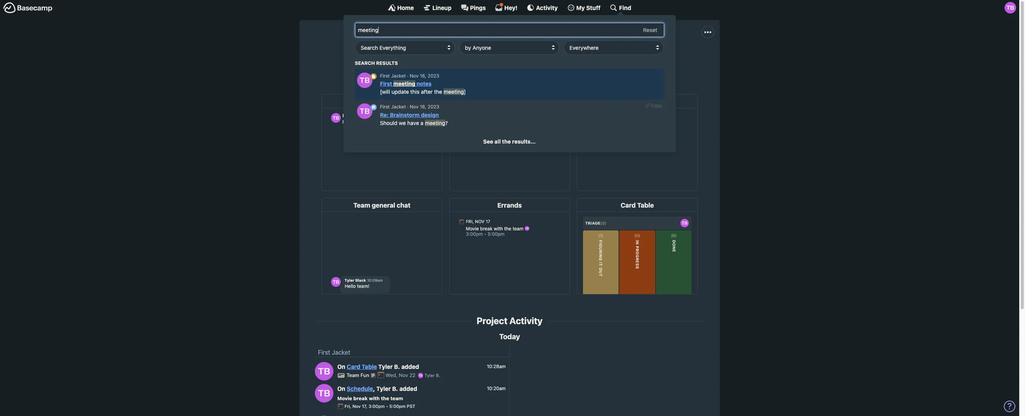 Task type: describe. For each thing, give the bounding box(es) containing it.
for search image
[[371, 104, 377, 111]]

project activity
[[477, 316, 543, 327]]

activity link
[[527, 4, 558, 12]]

nov left 22
[[399, 373, 408, 379]]

1 vertical spatial activity
[[510, 316, 543, 327]]

re:
[[380, 112, 389, 118]]

10:28am element
[[487, 364, 506, 370]]

break
[[354, 396, 368, 402]]

first jacket let's create the first jacket of the company! i am thinking rabits and strips and colors! a lot of colors!
[[368, 36, 652, 60]]

fri,
[[345, 404, 351, 409]]

switch accounts image
[[3, 2, 53, 14]]

10:28am
[[487, 364, 506, 370]]

,
[[373, 386, 375, 393]]

search
[[355, 60, 375, 66]]

tyler for tyler b. added
[[379, 364, 393, 371]]

results…
[[513, 138, 536, 145]]

project
[[477, 316, 508, 327]]

1 vertical spatial tyler
[[425, 374, 435, 379]]

lineup
[[433, 4, 452, 11]]

first jacket · nov 16, 2023 re: brainstorm design should we have a meeting ?
[[380, 104, 448, 126]]

nov 16, 2023 element for design
[[410, 104, 440, 110]]

should
[[380, 120, 398, 126]]

this
[[411, 89, 420, 95]]

for search image
[[371, 73, 377, 80]]

on for on card table tyler b. added
[[337, 364, 346, 371]]

0 vertical spatial tyler black image
[[357, 73, 373, 88]]

table
[[362, 364, 377, 371]]

added for ,       tyler b. added
[[400, 386, 417, 393]]

nov 16, 2023 element for notes
[[410, 73, 440, 79]]

i
[[491, 53, 492, 60]]

the inside first jacket · nov 16, 2023 first meeting notes [will update this after the meeting ]
[[435, 89, 443, 95]]

]
[[464, 89, 466, 95]]

re: brainstorm design link
[[380, 112, 439, 118]]

today
[[500, 333, 520, 341]]

home link
[[388, 4, 414, 12]]

strips
[[557, 53, 573, 60]]

update
[[392, 89, 409, 95]]

jacket for first jacket · nov 16, 2023 first meeting notes [will update this after the meeting ]
[[391, 73, 406, 79]]

card
[[347, 364, 360, 371]]

3:00pm
[[369, 404, 385, 409]]

5:00pm
[[390, 404, 406, 409]]

activity inside main element
[[536, 4, 558, 11]]

1 of from the left
[[444, 53, 449, 60]]

we
[[399, 120, 406, 126]]

company!
[[462, 53, 489, 60]]

schedule
[[347, 386, 373, 393]]

movie break with the team fri, nov 17, 3:00pm -     5:00pm pst
[[337, 396, 415, 409]]

all
[[495, 138, 501, 145]]

my
[[577, 4, 585, 11]]

tyler b.
[[423, 374, 440, 379]]

on card table tyler b. added
[[337, 364, 419, 371]]

the inside movie break with the team fri, nov 17, 3:00pm -     5:00pm pst
[[381, 396, 389, 402]]

main element
[[0, 0, 1020, 153]]

2 of from the left
[[626, 53, 632, 60]]

b. for ,       tyler b. added
[[392, 386, 398, 393]]

with
[[369, 396, 380, 402]]

results
[[377, 60, 398, 66]]

first jacket
[[318, 350, 350, 357]]

on for on schedule ,       tyler b. added
[[337, 386, 346, 393]]

-
[[386, 404, 388, 409]]

wed, nov 22
[[386, 373, 417, 379]]

pings
[[470, 4, 486, 11]]

see all the results…
[[484, 138, 536, 145]]

card table link
[[347, 364, 377, 371]]

add some people
[[478, 70, 518, 76]]

first jacket link
[[318, 350, 350, 357]]

brainstorm
[[390, 112, 420, 118]]

1 colors! from the left
[[587, 53, 606, 60]]

· for meeting
[[407, 73, 409, 79]]



Task type: vqa. For each thing, say whether or not it's contained in the screenshot.
the topmost new
no



Task type: locate. For each thing, give the bounding box(es) containing it.
tyler right 22
[[425, 374, 435, 379]]

notes
[[417, 81, 432, 87]]

lineup link
[[423, 4, 452, 12]]

copy for ?
[[651, 103, 663, 109]]

added
[[402, 364, 419, 371], [400, 386, 417, 393]]

the up the -
[[381, 396, 389, 402]]

meeting up update
[[394, 81, 416, 87]]

2 on from the top
[[337, 386, 346, 393]]

2 16, from the top
[[420, 104, 427, 110]]

· for brainstorm
[[407, 104, 409, 110]]

16, inside the first jacket · nov 16, 2023 re: brainstorm design should we have a meeting ?
[[420, 104, 427, 110]]

see
[[484, 138, 494, 145]]

1 · from the top
[[407, 73, 409, 79]]

b. up team
[[392, 386, 398, 393]]

first inside first jacket let's create the first jacket of the company! i am thinking rabits and strips and colors! a lot of colors!
[[476, 36, 502, 50]]

nov left 17,
[[353, 404, 361, 409]]

first
[[476, 36, 502, 50], [380, 73, 390, 79], [380, 81, 392, 87], [380, 104, 390, 110], [318, 350, 330, 357]]

2023 for notes
[[428, 73, 440, 79]]

activity up today
[[510, 316, 543, 327]]

and right strips
[[575, 53, 585, 60]]

2023 for design
[[428, 104, 440, 110]]

0 vertical spatial activity
[[536, 4, 558, 11]]

jacket inside first jacket let's create the first jacket of the company! i am thinking rabits and strips and colors! a lot of colors!
[[505, 36, 544, 50]]

nov inside the first jacket · nov 16, 2023 re: brainstorm design should we have a meeting ?
[[410, 104, 419, 110]]

1 horizontal spatial of
[[626, 53, 632, 60]]

lot
[[613, 53, 624, 60]]

jacket
[[425, 53, 442, 60]]

tyler for ,       tyler b. added
[[377, 386, 391, 393]]

tyler black image
[[1005, 2, 1017, 14], [527, 67, 540, 79], [357, 104, 373, 119], [315, 362, 334, 381], [315, 384, 334, 403]]

nov 16, 2023 element
[[410, 73, 440, 79], [410, 104, 440, 110]]

colors! right lot
[[633, 53, 652, 60]]

first
[[413, 53, 424, 60]]

0 vertical spatial b.
[[394, 364, 400, 371]]

of right jacket
[[444, 53, 449, 60]]

first for first jacket · nov 16, 2023 re: brainstorm design should we have a meeting ?
[[380, 104, 390, 110]]

am
[[494, 53, 502, 60]]

16, for design
[[420, 104, 427, 110]]

16, up design
[[420, 104, 427, 110]]

on
[[337, 364, 346, 371], [337, 386, 346, 393]]

0 horizontal spatial tyler black image
[[357, 73, 373, 88]]

added down 22
[[400, 386, 417, 393]]

1 vertical spatial b.
[[436, 374, 440, 379]]

meeting right after
[[444, 89, 464, 95]]

tyler black image
[[357, 73, 373, 88], [418, 373, 423, 379]]

1 vertical spatial 2023
[[428, 104, 440, 110]]

1 horizontal spatial and
[[575, 53, 585, 60]]

16, for notes
[[420, 73, 427, 79]]

added up 22
[[402, 364, 419, 371]]

tyler up the wed,
[[379, 364, 393, 371]]

b. right 22
[[436, 374, 440, 379]]

and
[[545, 53, 556, 60], [575, 53, 585, 60]]

tyler black image down search
[[357, 73, 373, 88]]

see all the results… link
[[484, 138, 536, 145]]

2023 up design
[[428, 104, 440, 110]]

activity left my
[[536, 4, 558, 11]]

first for first jacket · nov 16, 2023 first meeting notes [will update this after the meeting ]
[[380, 73, 390, 79]]

[will
[[380, 89, 390, 95]]

2 copy button from the top
[[645, 103, 663, 110]]

· inside the first jacket · nov 16, 2023 re: brainstorm design should we have a meeting ?
[[407, 104, 409, 110]]

thinking
[[504, 53, 526, 60]]

none reset field inside main element
[[640, 25, 662, 35]]

jacket up the card
[[332, 350, 350, 357]]

a
[[421, 120, 424, 126]]

b. for tyler b. added
[[394, 364, 400, 371]]

0 vertical spatial added
[[402, 364, 419, 371]]

the left company!
[[451, 53, 460, 60]]

1 vertical spatial added
[[400, 386, 417, 393]]

rabits
[[528, 53, 544, 60]]

team
[[391, 396, 403, 402]]

of right lot
[[626, 53, 632, 60]]

first for first jacket let's create the first jacket of the company! i am thinking rabits and strips and colors! a lot of colors!
[[476, 36, 502, 50]]

0 horizontal spatial colors!
[[587, 53, 606, 60]]

jacket for first jacket
[[332, 350, 350, 357]]

0 horizontal spatial and
[[545, 53, 556, 60]]

10:20am
[[487, 386, 506, 392]]

?
[[446, 120, 448, 126]]

1 vertical spatial tyler black image
[[418, 373, 423, 379]]

· up update
[[407, 73, 409, 79]]

1 vertical spatial on
[[337, 386, 346, 393]]

2023 up notes
[[428, 73, 440, 79]]

1 vertical spatial nov 16, 2023 element
[[410, 104, 440, 110]]

nov
[[410, 73, 419, 79], [410, 104, 419, 110], [399, 373, 408, 379], [353, 404, 361, 409]]

0 horizontal spatial of
[[444, 53, 449, 60]]

movie
[[337, 396, 352, 402]]

find
[[619, 4, 632, 11]]

17,
[[362, 404, 368, 409]]

16, up notes
[[420, 73, 427, 79]]

copy button for ?
[[645, 103, 663, 110]]

added for tyler b. added
[[402, 364, 419, 371]]

team fun
[[347, 373, 371, 379]]

b. up wed, nov 22 at the bottom left of the page
[[394, 364, 400, 371]]

1 copy from the top
[[651, 72, 663, 78]]

2 copy from the top
[[651, 103, 663, 109]]

of
[[444, 53, 449, 60], [626, 53, 632, 60]]

and left strips
[[545, 53, 556, 60]]

jacket up update
[[391, 73, 406, 79]]

pst
[[407, 404, 415, 409]]

1 vertical spatial ·
[[407, 104, 409, 110]]

1 2023 from the top
[[428, 73, 440, 79]]

some
[[488, 70, 501, 76]]

jacket inside first jacket · nov 16, 2023 first meeting notes [will update this after the meeting ]
[[391, 73, 406, 79]]

22
[[410, 373, 416, 379]]

let's
[[368, 53, 381, 60]]

b.
[[394, 364, 400, 371], [436, 374, 440, 379], [392, 386, 398, 393]]

first jacket · nov 16, 2023 first meeting notes [will update this after the meeting ]
[[380, 73, 466, 95]]

0 vertical spatial nov 16, 2023 element
[[410, 73, 440, 79]]

2 and from the left
[[575, 53, 585, 60]]

first inside the first jacket · nov 16, 2023 re: brainstorm design should we have a meeting ?
[[380, 104, 390, 110]]

copy for ]
[[651, 72, 663, 78]]

0 vertical spatial copy
[[651, 72, 663, 78]]

1 vertical spatial copy
[[651, 103, 663, 109]]

jacket up thinking
[[505, 36, 544, 50]]

stuff
[[587, 4, 601, 11]]

2023
[[428, 73, 440, 79], [428, 104, 440, 110]]

the right after
[[435, 89, 443, 95]]

16, inside first jacket · nov 16, 2023 first meeting notes [will update this after the meeting ]
[[420, 73, 427, 79]]

after
[[421, 89, 433, 95]]

1 vertical spatial copy button
[[645, 103, 663, 110]]

1 copy button from the top
[[645, 71, 663, 79]]

None reset field
[[640, 25, 662, 35]]

add some people link
[[472, 67, 524, 80]]

jacket for first jacket let's create the first jacket of the company! i am thinking rabits and strips and colors! a lot of colors!
[[505, 36, 544, 50]]

hey!
[[505, 4, 518, 11]]

1 horizontal spatial tyler black image
[[418, 373, 423, 379]]

2023 inside the first jacket · nov 16, 2023 re: brainstorm design should we have a meeting ?
[[428, 104, 440, 110]]

nov 16, 2023 element up design
[[410, 104, 440, 110]]

nov inside first jacket · nov 16, 2023 first meeting notes [will update this after the meeting ]
[[410, 73, 419, 79]]

meeting inside the first jacket · nov 16, 2023 re: brainstorm design should we have a meeting ?
[[425, 120, 446, 126]]

2 2023 from the top
[[428, 104, 440, 110]]

0 vertical spatial 2023
[[428, 73, 440, 79]]

team
[[347, 373, 359, 379]]

2023 inside first jacket · nov 16, 2023 first meeting notes [will update this after the meeting ]
[[428, 73, 440, 79]]

tyler
[[379, 364, 393, 371], [425, 374, 435, 379], [377, 386, 391, 393]]

meeting
[[394, 81, 416, 87], [444, 89, 464, 95], [425, 120, 446, 126]]

0 vertical spatial ·
[[407, 73, 409, 79]]

· inside first jacket · nov 16, 2023 first meeting notes [will update this after the meeting ]
[[407, 73, 409, 79]]

2 vertical spatial meeting
[[425, 120, 446, 126]]

tyler black image right 22
[[418, 373, 423, 379]]

wed,
[[386, 373, 398, 379]]

jacket for first jacket · nov 16, 2023 re: brainstorm design should we have a meeting ?
[[391, 104, 406, 110]]

colors! left a
[[587, 53, 606, 60]]

find button
[[610, 4, 632, 12]]

2 colors! from the left
[[633, 53, 652, 60]]

2 · from the top
[[407, 104, 409, 110]]

1 vertical spatial meeting
[[444, 89, 464, 95]]

movie break with the team link
[[337, 396, 403, 402]]

colors!
[[587, 53, 606, 60], [633, 53, 652, 60]]

create
[[383, 53, 400, 60]]

1 on from the top
[[337, 364, 346, 371]]

add
[[478, 70, 487, 76]]

meeting down design
[[425, 120, 446, 126]]

· up re: brainstorm design link
[[407, 104, 409, 110]]

on left the card
[[337, 364, 346, 371]]

search results
[[355, 60, 398, 66]]

nov 16, 2023 element up notes
[[410, 73, 440, 79]]

the right all
[[503, 138, 511, 145]]

on schedule ,       tyler b. added
[[337, 386, 417, 393]]

a
[[607, 53, 611, 60]]

the left first
[[402, 53, 411, 60]]

10:20am element
[[487, 386, 506, 392]]

1 and from the left
[[545, 53, 556, 60]]

hey! button
[[495, 3, 518, 12]]

jacket up brainstorm
[[391, 104, 406, 110]]

0 vertical spatial copy button
[[645, 71, 663, 79]]

copy
[[651, 72, 663, 78], [651, 103, 663, 109]]

my stuff
[[577, 4, 601, 11]]

tyler right ,
[[377, 386, 391, 393]]

home
[[397, 4, 414, 11]]

pings button
[[461, 4, 486, 12]]

on up movie
[[337, 386, 346, 393]]

nov up notes
[[410, 73, 419, 79]]

jacket inside the first jacket · nov 16, 2023 re: brainstorm design should we have a meeting ?
[[391, 104, 406, 110]]

0 vertical spatial 16,
[[420, 73, 427, 79]]

schedule link
[[347, 386, 373, 393]]

my stuff button
[[567, 4, 601, 12]]

0 vertical spatial meeting
[[394, 81, 416, 87]]

nov up re: brainstorm design link
[[410, 104, 419, 110]]

1 16, from the top
[[420, 73, 427, 79]]

design
[[421, 112, 439, 118]]

0 vertical spatial tyler
[[379, 364, 393, 371]]

Search for… search field
[[355, 23, 665, 37]]

0 vertical spatial on
[[337, 364, 346, 371]]

first for first jacket
[[318, 350, 330, 357]]

fun
[[361, 373, 369, 379]]

people
[[503, 70, 518, 76]]

1 nov 16, 2023 element from the top
[[410, 73, 440, 79]]

copy button for ]
[[645, 71, 663, 79]]

16,
[[420, 73, 427, 79], [420, 104, 427, 110]]

have
[[408, 120, 419, 126]]

the
[[402, 53, 411, 60], [451, 53, 460, 60], [435, 89, 443, 95], [503, 138, 511, 145], [381, 396, 389, 402]]

1 horizontal spatial colors!
[[633, 53, 652, 60]]

2 vertical spatial tyler
[[377, 386, 391, 393]]

2 vertical spatial b.
[[392, 386, 398, 393]]

nov inside movie break with the team fri, nov 17, 3:00pm -     5:00pm pst
[[353, 404, 361, 409]]

1 vertical spatial 16,
[[420, 104, 427, 110]]

activity
[[536, 4, 558, 11], [510, 316, 543, 327]]

2 nov 16, 2023 element from the top
[[410, 104, 440, 110]]



